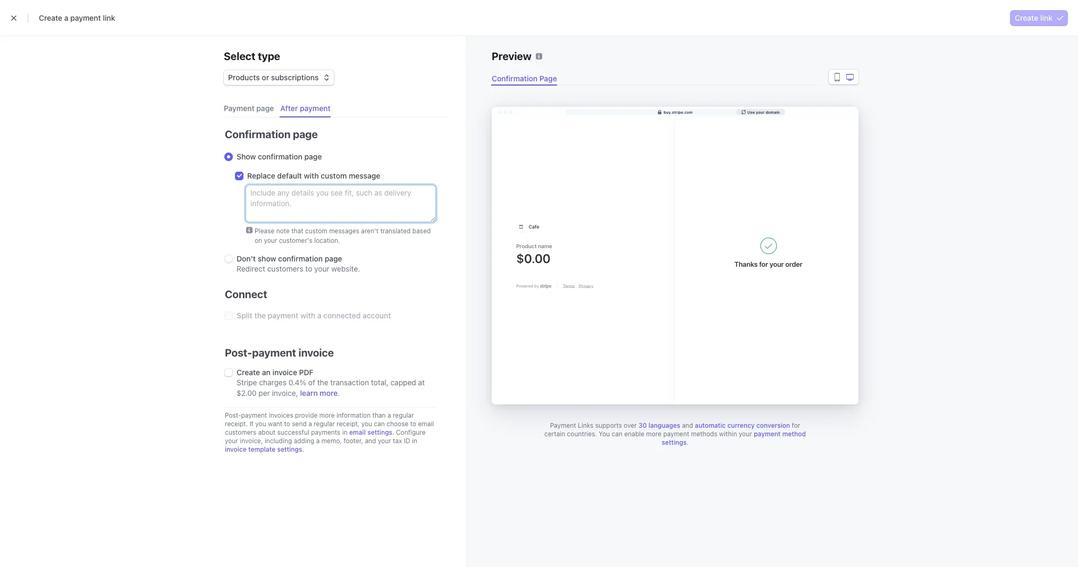 Task type: vqa. For each thing, say whether or not it's contained in the screenshot.
Include any details you see fit, such as delivery information. text box
yes



Task type: locate. For each thing, give the bounding box(es) containing it.
email inside post-payment invoices provide more information than a regular receipt. if you want to send a regular receipt, you can choose to email customers about successful payments in
[[418, 420, 434, 428]]

your down please on the top left of the page
[[264, 237, 277, 245]]

create for create an invoice pdf
[[237, 368, 260, 377]]

show
[[258, 254, 276, 263]]

to down invoices
[[284, 420, 290, 428]]

you
[[599, 430, 610, 438]]

page
[[257, 104, 274, 113], [293, 128, 318, 140], [304, 152, 322, 161], [325, 254, 342, 263]]

0 horizontal spatial link
[[103, 13, 115, 22]]

your inside for certain countries. you can enable more payment methods within your
[[739, 430, 752, 438]]

email up "footer,"
[[349, 429, 366, 437]]

your left "tax" at the bottom of page
[[378, 437, 391, 445]]

1 vertical spatial with
[[300, 311, 315, 320]]

in down receipt,
[[342, 429, 348, 437]]

page down after payment button
[[293, 128, 318, 140]]

1 horizontal spatial in
[[412, 437, 417, 445]]

1 horizontal spatial invoice
[[273, 368, 297, 377]]

1 horizontal spatial can
[[612, 430, 623, 438]]

1 horizontal spatial settings
[[368, 429, 393, 437]]

custom up location.
[[305, 227, 327, 235]]

1 vertical spatial payment
[[550, 422, 576, 430]]

customers inside post-payment invoices provide more information than a regular receipt. if you want to send a regular receipt, you can choose to email customers about successful payments in
[[225, 429, 257, 437]]

you up email settings
[[361, 420, 372, 428]]

0 horizontal spatial and
[[365, 437, 376, 445]]

create for create a payment link
[[39, 13, 62, 22]]

0 vertical spatial payment
[[224, 104, 255, 113]]

currency
[[728, 422, 755, 430]]

.
[[338, 389, 340, 398], [393, 429, 394, 437], [687, 439, 689, 447], [302, 446, 304, 454]]

page up website. on the top of page
[[325, 254, 342, 263]]

create link button
[[1011, 10, 1068, 26]]

create inside button
[[1015, 13, 1039, 22]]

page inside don't show confirmation page redirect customers to your website.
[[325, 254, 342, 263]]

0 vertical spatial confirmation
[[492, 74, 538, 83]]

2 horizontal spatial create
[[1015, 13, 1039, 22]]

customers down receipt.
[[225, 429, 257, 437]]

post- for post-payment invoice
[[225, 347, 252, 359]]

more right learn
[[320, 389, 338, 398]]

invoice, up template
[[240, 437, 263, 445]]

if
[[250, 420, 254, 428]]

post- for post-payment invoices provide more information than a regular receipt. if you want to send a regular receipt, you can choose to email customers about successful payments in
[[225, 412, 241, 420]]

use your domain
[[748, 110, 780, 114]]

0 vertical spatial in
[[342, 429, 348, 437]]

1 vertical spatial in
[[412, 437, 417, 445]]

you right the if
[[255, 420, 266, 428]]

post-
[[225, 347, 252, 359], [225, 412, 241, 420]]

1 horizontal spatial to
[[305, 264, 312, 273]]

with left connected
[[300, 311, 315, 320]]

connect
[[225, 288, 267, 300]]

in
[[342, 429, 348, 437], [412, 437, 417, 445]]

confirmation page
[[492, 74, 557, 83]]

select type
[[224, 50, 280, 62]]

email up configure
[[418, 420, 434, 428]]

in right id at the bottom left of page
[[412, 437, 417, 445]]

0 horizontal spatial to
[[284, 420, 290, 428]]

redirect
[[237, 264, 265, 273]]

0 vertical spatial the
[[254, 311, 266, 320]]

at
[[418, 378, 425, 387]]

post- up receipt.
[[225, 412, 241, 420]]

1 horizontal spatial invoice,
[[272, 389, 298, 398]]

settings down 'than'
[[368, 429, 393, 437]]

email
[[418, 420, 434, 428], [349, 429, 366, 437]]

. down transaction
[[338, 389, 340, 398]]

1 vertical spatial customers
[[225, 429, 257, 437]]

0 vertical spatial and
[[682, 422, 693, 430]]

buy.stripe.com
[[664, 110, 693, 114]]

email settings
[[349, 429, 393, 437]]

0 horizontal spatial can
[[374, 420, 385, 428]]

products or subscriptions
[[228, 73, 319, 82]]

1 vertical spatial the
[[317, 378, 328, 387]]

memo,
[[322, 437, 342, 445]]

page
[[540, 74, 557, 83]]

0 horizontal spatial the
[[254, 311, 266, 320]]

post- inside post-payment invoices provide more information than a regular receipt. if you want to send a regular receipt, you can choose to email customers about successful payments in
[[225, 412, 241, 420]]

total,
[[371, 378, 389, 387]]

the right the split
[[254, 311, 266, 320]]

your inside don't show confirmation page redirect customers to your website.
[[314, 264, 330, 273]]

regular up payments
[[314, 420, 335, 428]]

payment inside button
[[224, 104, 255, 113]]

invoice,
[[272, 389, 298, 398], [240, 437, 263, 445]]

0 vertical spatial invoice
[[299, 347, 334, 359]]

an
[[262, 368, 271, 377]]

with right default at the top of page
[[304, 171, 319, 180]]

payment
[[224, 104, 255, 113], [550, 422, 576, 430]]

link
[[103, 13, 115, 22], [1041, 13, 1053, 22]]

1 horizontal spatial payment
[[550, 422, 576, 430]]

Include any details you see fit, such as delivery information. text field
[[246, 186, 436, 222]]

invoice, inside stripe charges 0.4% of the transaction total, capped at $2.00 per invoice,
[[272, 389, 298, 398]]

to down 'customer's'
[[305, 264, 312, 273]]

1 horizontal spatial create
[[237, 368, 260, 377]]

payment down products in the top of the page
[[224, 104, 255, 113]]

2 vertical spatial more
[[646, 430, 662, 438]]

0 horizontal spatial email
[[349, 429, 366, 437]]

more up payments
[[319, 412, 335, 420]]

payment inside post-payment invoices provide more information than a regular receipt. if you want to send a regular receipt, you can choose to email customers about successful payments in
[[241, 412, 267, 420]]

confirmation up default at the top of page
[[258, 152, 303, 161]]

a
[[64, 13, 68, 22], [317, 311, 321, 320], [388, 412, 391, 420], [309, 420, 312, 428], [316, 437, 320, 445]]

0 horizontal spatial customers
[[225, 429, 257, 437]]

1 horizontal spatial regular
[[393, 412, 414, 420]]

to up configure
[[410, 420, 416, 428]]

confirmation inside don't show confirmation page redirect customers to your website.
[[278, 254, 323, 263]]

. configure your invoice, including adding a memo, footer, and your tax id in invoice template settings .
[[225, 429, 426, 454]]

your down automatic currency conversion link
[[739, 430, 752, 438]]

invoice up the pdf
[[299, 347, 334, 359]]

more down 30 languages link
[[646, 430, 662, 438]]

1 horizontal spatial email
[[418, 420, 434, 428]]

the
[[254, 311, 266, 320], [317, 378, 328, 387]]

stripe
[[237, 378, 257, 387]]

preview
[[492, 50, 532, 62]]

regular up 'choose'
[[393, 412, 414, 420]]

invoice, down charges in the left bottom of the page
[[272, 389, 298, 398]]

invoice template settings link
[[225, 446, 302, 454]]

show confirmation page
[[237, 152, 322, 161]]

2 horizontal spatial invoice
[[299, 347, 334, 359]]

0 horizontal spatial settings
[[277, 446, 302, 454]]

2 horizontal spatial settings
[[662, 439, 687, 447]]

successful
[[277, 429, 309, 437]]

1 vertical spatial custom
[[305, 227, 327, 235]]

2 post- from the top
[[225, 412, 241, 420]]

1 vertical spatial regular
[[314, 420, 335, 428]]

with
[[304, 171, 319, 180], [300, 311, 315, 320]]

2 horizontal spatial to
[[410, 420, 416, 428]]

confirmation for confirmation page
[[492, 74, 538, 83]]

in inside '. configure your invoice, including adding a memo, footer, and your tax id in invoice template settings .'
[[412, 437, 417, 445]]

your left website. on the top of page
[[314, 264, 330, 273]]

1 horizontal spatial customers
[[267, 264, 303, 273]]

0 horizontal spatial you
[[255, 420, 266, 428]]

0 horizontal spatial in
[[342, 429, 348, 437]]

0 vertical spatial email
[[418, 420, 434, 428]]

confirmation up show
[[225, 128, 291, 140]]

your
[[756, 110, 765, 114], [264, 237, 277, 245], [314, 264, 330, 273], [739, 430, 752, 438], [225, 437, 238, 445], [378, 437, 391, 445]]

your right the use
[[756, 110, 765, 114]]

links
[[578, 422, 594, 430]]

0 vertical spatial customers
[[267, 264, 303, 273]]

confirmation
[[492, 74, 538, 83], [225, 128, 291, 140]]

0 horizontal spatial create
[[39, 13, 62, 22]]

1 vertical spatial invoice,
[[240, 437, 263, 445]]

split the payment with a connected account
[[237, 311, 391, 320]]

customers down show
[[267, 264, 303, 273]]

0 vertical spatial can
[[374, 420, 385, 428]]

custom inside the please note that custom messages aren't translated based on your customer's location.
[[305, 227, 327, 235]]

and up 'methods'
[[682, 422, 693, 430]]

than
[[373, 412, 386, 420]]

1 vertical spatial email
[[349, 429, 366, 437]]

0 vertical spatial more
[[320, 389, 338, 398]]

customers inside don't show confirmation page redirect customers to your website.
[[267, 264, 303, 273]]

0 horizontal spatial invoice
[[225, 446, 247, 454]]

can inside for certain countries. you can enable more payment methods within your
[[612, 430, 623, 438]]

customers
[[267, 264, 303, 273], [225, 429, 257, 437]]

a inside '. configure your invoice, including adding a memo, footer, and your tax id in invoice template settings .'
[[316, 437, 320, 445]]

the up learn more .
[[317, 378, 328, 387]]

certain
[[545, 430, 565, 438]]

translated
[[380, 227, 411, 235]]

0 horizontal spatial confirmation
[[225, 128, 291, 140]]

1 vertical spatial more
[[319, 412, 335, 420]]

custom
[[321, 171, 347, 180], [305, 227, 327, 235]]

over
[[624, 422, 637, 430]]

invoice for payment
[[299, 347, 334, 359]]

confirmation inside confirmation page button
[[492, 74, 538, 83]]

for certain countries. you can enable more payment methods within your
[[545, 422, 801, 438]]

1 post- from the top
[[225, 347, 252, 359]]

confirmation down preview
[[492, 74, 538, 83]]

confirmation down 'customer's'
[[278, 254, 323, 263]]

and inside '. configure your invoice, including adding a memo, footer, and your tax id in invoice template settings .'
[[365, 437, 376, 445]]

to
[[305, 264, 312, 273], [284, 420, 290, 428], [410, 420, 416, 428]]

footer,
[[344, 437, 363, 445]]

custom for with
[[321, 171, 347, 180]]

method
[[783, 430, 806, 438]]

settings
[[368, 429, 393, 437], [662, 439, 687, 447], [277, 446, 302, 454]]

post- up stripe
[[225, 347, 252, 359]]

invoice
[[299, 347, 334, 359], [273, 368, 297, 377], [225, 446, 247, 454]]

can down supports
[[612, 430, 623, 438]]

1 horizontal spatial confirmation
[[492, 74, 538, 83]]

settings down including
[[277, 446, 302, 454]]

0 vertical spatial post-
[[225, 347, 252, 359]]

0 horizontal spatial payment
[[224, 104, 255, 113]]

transaction
[[330, 378, 369, 387]]

page left after
[[257, 104, 274, 113]]

and down email settings link
[[365, 437, 376, 445]]

page inside button
[[257, 104, 274, 113]]

payment up certain
[[550, 422, 576, 430]]

1 vertical spatial post-
[[225, 412, 241, 420]]

can inside post-payment invoices provide more information than a regular receipt. if you want to send a regular receipt, you can choose to email customers about successful payments in
[[374, 420, 385, 428]]

can
[[374, 420, 385, 428], [612, 430, 623, 438]]

invoice up charges in the left bottom of the page
[[273, 368, 297, 377]]

settings down for certain countries. you can enable more payment methods within your
[[662, 439, 687, 447]]

1 vertical spatial can
[[612, 430, 623, 438]]

learn more .
[[300, 389, 340, 398]]

learn more link
[[300, 389, 338, 398]]

tax
[[393, 437, 402, 445]]

id
[[404, 437, 410, 445]]

1 horizontal spatial and
[[682, 422, 693, 430]]

select
[[224, 50, 255, 62]]

template
[[248, 446, 276, 454]]

0 vertical spatial custom
[[321, 171, 347, 180]]

that
[[292, 227, 303, 235]]

2 link from the left
[[1041, 13, 1053, 22]]

can down 'than'
[[374, 420, 385, 428]]

1 horizontal spatial you
[[361, 420, 372, 428]]

your inside button
[[756, 110, 765, 114]]

website.
[[332, 264, 360, 273]]

2 vertical spatial invoice
[[225, 446, 247, 454]]

1 horizontal spatial the
[[317, 378, 328, 387]]

you
[[255, 420, 266, 428], [361, 420, 372, 428]]

1 vertical spatial invoice
[[273, 368, 297, 377]]

1 horizontal spatial link
[[1041, 13, 1053, 22]]

0 vertical spatial invoice,
[[272, 389, 298, 398]]

invoice down receipt.
[[225, 446, 247, 454]]

1 vertical spatial and
[[365, 437, 376, 445]]

1 vertical spatial confirmation
[[225, 128, 291, 140]]

1 vertical spatial confirmation
[[278, 254, 323, 263]]

create
[[39, 13, 62, 22], [1015, 13, 1039, 22], [237, 368, 260, 377]]

please
[[255, 227, 275, 235]]

0 horizontal spatial invoice,
[[240, 437, 263, 445]]

custom up include any details you see fit, such as delivery information. text box
[[321, 171, 347, 180]]

invoices
[[269, 412, 293, 420]]



Task type: describe. For each thing, give the bounding box(es) containing it.
1 you from the left
[[255, 420, 266, 428]]

adding
[[294, 437, 314, 445]]

customer's
[[279, 237, 313, 245]]

invoice for an
[[273, 368, 297, 377]]

products or subscriptions button
[[224, 68, 334, 85]]

payment page
[[224, 104, 274, 113]]

payment method settings
[[662, 430, 806, 447]]

30 languages link
[[639, 422, 680, 430]]

methods
[[691, 430, 718, 438]]

conversion
[[757, 422, 790, 430]]

settings inside '. configure your invoice, including adding a memo, footer, and your tax id in invoice template settings .'
[[277, 446, 302, 454]]

account
[[363, 311, 391, 320]]

message
[[349, 171, 380, 180]]

configure
[[396, 429, 426, 437]]

automatic currency conversion link
[[695, 422, 790, 430]]

email settings link
[[349, 429, 393, 437]]

invoice inside '. configure your invoice, including adding a memo, footer, and your tax id in invoice template settings .'
[[225, 446, 247, 454]]

don't
[[237, 254, 256, 263]]

automatic
[[695, 422, 726, 430]]

invoice, inside '. configure your invoice, including adding a memo, footer, and your tax id in invoice template settings .'
[[240, 437, 263, 445]]

confirmation page
[[225, 128, 318, 140]]

of
[[308, 378, 315, 387]]

payment page button
[[220, 100, 280, 118]]

charges
[[259, 378, 287, 387]]

more inside for certain countries. you can enable more payment methods within your
[[646, 430, 662, 438]]

connected
[[323, 311, 361, 320]]

capped
[[391, 378, 416, 387]]

settings inside payment method settings
[[662, 439, 687, 447]]

payment for payment page
[[224, 104, 255, 113]]

0 vertical spatial confirmation
[[258, 152, 303, 161]]

on
[[255, 237, 262, 245]]

split
[[237, 311, 253, 320]]

create an invoice pdf
[[237, 368, 314, 377]]

your inside the please note that custom messages aren't translated based on your customer's location.
[[264, 237, 277, 245]]

payment inside button
[[300, 104, 331, 113]]

supports
[[595, 422, 622, 430]]

to inside don't show confirmation page redirect customers to your website.
[[305, 264, 312, 273]]

more inside post-payment invoices provide more information than a regular receipt. if you want to send a regular receipt, you can choose to email customers about successful payments in
[[319, 412, 335, 420]]

about
[[258, 429, 276, 437]]

don't show confirmation page redirect customers to your website.
[[237, 254, 360, 273]]

per
[[259, 389, 270, 398]]

receipt.
[[225, 420, 248, 428]]

page up replace default with custom message
[[304, 152, 322, 161]]

payment link settings tab list
[[220, 100, 447, 118]]

payment inside payment method settings
[[754, 430, 781, 438]]

languages
[[649, 422, 680, 430]]

replace
[[247, 171, 275, 180]]

after payment
[[280, 104, 331, 113]]

$2.00
[[237, 389, 257, 398]]

payment inside for certain countries. you can enable more payment methods within your
[[664, 430, 690, 438]]

pdf
[[299, 368, 314, 377]]

30
[[639, 422, 647, 430]]

0 vertical spatial regular
[[393, 412, 414, 420]]

or
[[262, 73, 269, 82]]

based
[[413, 227, 431, 235]]

type
[[258, 50, 280, 62]]

confirmation for confirmation page
[[225, 128, 291, 140]]

choose
[[387, 420, 409, 428]]

messages
[[329, 227, 359, 235]]

the inside stripe charges 0.4% of the transaction total, capped at $2.00 per invoice,
[[317, 378, 328, 387]]

in inside post-payment invoices provide more information than a regular receipt. if you want to send a regular receipt, you can choose to email customers about successful payments in
[[342, 429, 348, 437]]

please note that custom messages aren't translated based on your customer's location.
[[255, 227, 431, 245]]

post-payment invoice
[[225, 347, 334, 359]]

information
[[337, 412, 371, 420]]

location.
[[314, 237, 340, 245]]

for
[[792, 422, 801, 430]]

payment method settings link
[[662, 430, 806, 447]]

1 link from the left
[[103, 13, 115, 22]]

aren't
[[361, 227, 379, 235]]

custom for that
[[305, 227, 327, 235]]

2 you from the left
[[361, 420, 372, 428]]

learn
[[300, 389, 318, 398]]

your down receipt.
[[225, 437, 238, 445]]

0 horizontal spatial regular
[[314, 420, 335, 428]]

default
[[277, 171, 302, 180]]

. up "tax" at the bottom of page
[[393, 429, 394, 437]]

within
[[719, 430, 737, 438]]

0 vertical spatial with
[[304, 171, 319, 180]]

replace default with custom message
[[247, 171, 380, 180]]

enable
[[625, 430, 645, 438]]

send
[[292, 420, 307, 428]]

products
[[228, 73, 260, 82]]

0.4%
[[289, 378, 306, 387]]

payments
[[311, 429, 341, 437]]

payment for payment links supports over 30 languages and automatic currency conversion
[[550, 422, 576, 430]]

provide
[[295, 412, 318, 420]]

use
[[748, 110, 755, 114]]

. down for certain countries. you can enable more payment methods within your
[[687, 439, 689, 447]]

subscriptions
[[271, 73, 319, 82]]

including
[[265, 437, 292, 445]]

create for create link
[[1015, 13, 1039, 22]]

want
[[268, 420, 282, 428]]

link inside button
[[1041, 13, 1053, 22]]

. down "adding"
[[302, 446, 304, 454]]

use your domain button
[[737, 109, 785, 115]]

receipt,
[[337, 420, 360, 428]]

domain
[[766, 110, 780, 114]]

note
[[276, 227, 290, 235]]

create link
[[1015, 13, 1053, 22]]

create a payment link
[[39, 13, 115, 22]]

stripe charges 0.4% of the transaction total, capped at $2.00 per invoice,
[[237, 378, 425, 398]]

after
[[280, 104, 298, 113]]

payment links supports over 30 languages and automatic currency conversion
[[550, 422, 790, 430]]



